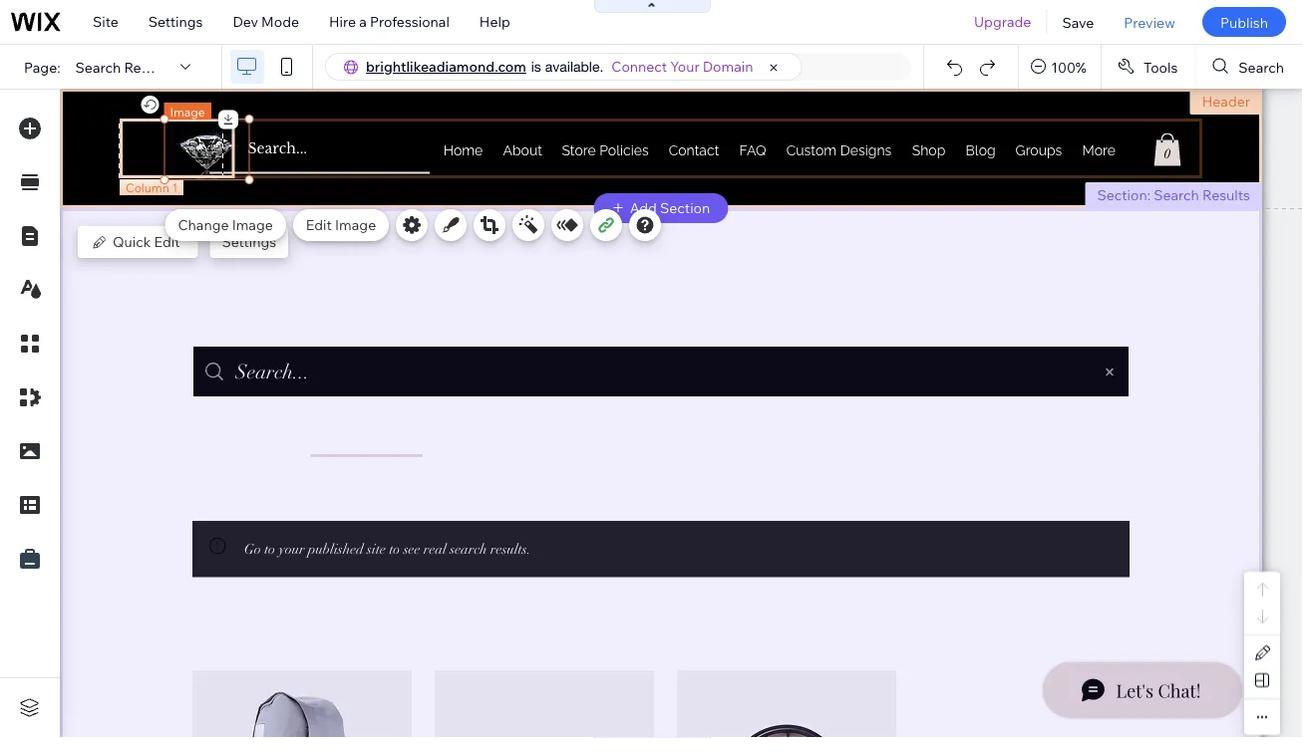 Task type: describe. For each thing, give the bounding box(es) containing it.
dev mode
[[233, 13, 299, 30]]

quick edit
[[113, 233, 180, 251]]

1 vertical spatial settings
[[222, 233, 276, 251]]

search button
[[1197, 45, 1302, 89]]

dev
[[233, 13, 258, 30]]

0 vertical spatial settings
[[148, 13, 203, 30]]

publish
[[1221, 13, 1268, 31]]

0 vertical spatial results
[[124, 58, 172, 76]]

save
[[1062, 13, 1094, 31]]

domain
[[703, 58, 753, 75]]

edit image
[[306, 216, 376, 234]]

tools button
[[1102, 45, 1196, 89]]

hire
[[329, 13, 356, 30]]

publish button
[[1203, 7, 1286, 37]]

image for change image
[[232, 216, 273, 234]]

upgrade
[[974, 13, 1032, 30]]

save button
[[1048, 0, 1109, 44]]

1 horizontal spatial edit
[[306, 216, 332, 234]]

mode
[[261, 13, 299, 30]]



Task type: vqa. For each thing, say whether or not it's contained in the screenshot.
Hire a Professional
yes



Task type: locate. For each thing, give the bounding box(es) containing it.
search
[[75, 58, 121, 76], [1239, 58, 1284, 76], [1154, 186, 1200, 204]]

search down the publish button
[[1239, 58, 1284, 76]]

1 vertical spatial results
[[1203, 186, 1251, 204]]

1
[[172, 180, 178, 195]]

change image
[[178, 216, 273, 234]]

search right section: on the top right of the page
[[1154, 186, 1200, 204]]

2 horizontal spatial search
[[1239, 58, 1284, 76]]

professional
[[370, 13, 450, 30]]

quick
[[113, 233, 151, 251]]

is available. connect your domain
[[531, 58, 753, 75]]

1 horizontal spatial image
[[232, 216, 273, 234]]

column
[[126, 180, 169, 195]]

search results
[[75, 58, 172, 76]]

header
[[1202, 93, 1251, 110]]

edit right change image
[[306, 216, 332, 234]]

column 1
[[126, 180, 178, 195]]

results
[[124, 58, 172, 76], [1203, 186, 1251, 204]]

connect
[[612, 58, 667, 75]]

tools
[[1144, 58, 1178, 76]]

search inside button
[[1239, 58, 1284, 76]]

0 horizontal spatial edit
[[154, 233, 180, 251]]

100%
[[1051, 58, 1087, 76]]

section: search results
[[1097, 186, 1251, 204]]

1 horizontal spatial settings
[[222, 233, 276, 251]]

100% button
[[1019, 45, 1101, 89]]

section
[[660, 199, 710, 217]]

2 horizontal spatial image
[[335, 216, 376, 234]]

preview button
[[1109, 0, 1191, 44]]

0 horizontal spatial results
[[124, 58, 172, 76]]

1 horizontal spatial results
[[1203, 186, 1251, 204]]

add section button
[[594, 193, 728, 223]]

edit
[[306, 216, 332, 234], [154, 233, 180, 251]]

add section
[[630, 199, 710, 217]]

available.
[[545, 58, 604, 75]]

edit right quick
[[154, 233, 180, 251]]

a
[[359, 13, 367, 30]]

1 horizontal spatial search
[[1154, 186, 1200, 204]]

section:
[[1097, 186, 1151, 204]]

help
[[480, 13, 510, 30]]

hire a professional
[[329, 13, 450, 30]]

add
[[630, 199, 657, 217]]

0 horizontal spatial search
[[75, 58, 121, 76]]

site
[[93, 13, 118, 30]]

0 horizontal spatial image
[[170, 104, 205, 119]]

search for search results
[[75, 58, 121, 76]]

change
[[178, 216, 229, 234]]

0 horizontal spatial settings
[[148, 13, 203, 30]]

is
[[531, 58, 541, 75]]

brightlikeadiamond.com
[[366, 58, 526, 75]]

settings up search results
[[148, 13, 203, 30]]

search down "site"
[[75, 58, 121, 76]]

search for search
[[1239, 58, 1284, 76]]

image for edit image
[[335, 216, 376, 234]]

your
[[670, 58, 700, 75]]

settings left edit image
[[222, 233, 276, 251]]

settings
[[148, 13, 203, 30], [222, 233, 276, 251]]

preview
[[1124, 13, 1176, 31]]

image
[[170, 104, 205, 119], [232, 216, 273, 234], [335, 216, 376, 234]]



